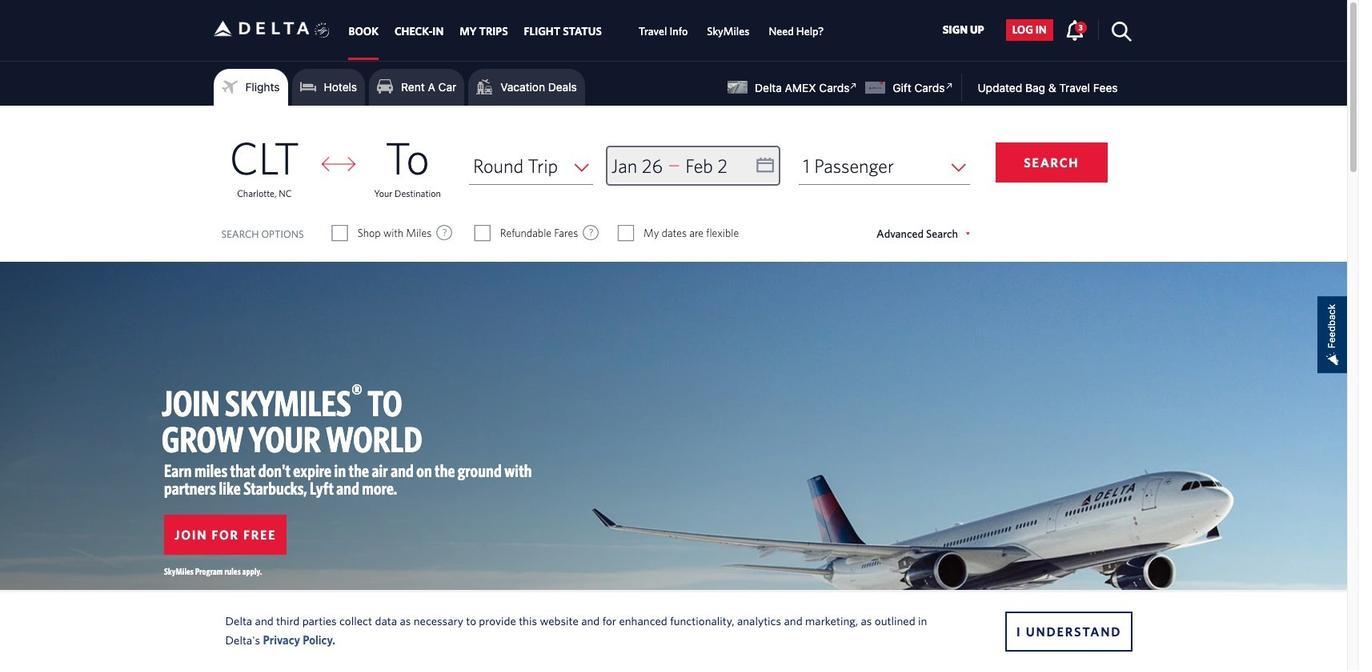 Task type: describe. For each thing, give the bounding box(es) containing it.
skyteam image
[[315, 5, 330, 55]]

this link opens another site in a new window that may not follow the same accessibility policies as delta air lines. image
[[942, 78, 957, 94]]

delta air lines image
[[213, 4, 309, 53]]



Task type: locate. For each thing, give the bounding box(es) containing it.
tab list
[[341, 0, 834, 60]]

this link opens another site in a new window that may not follow the same accessibility policies as delta air lines. image
[[846, 78, 862, 94]]

None checkbox
[[475, 225, 490, 241], [619, 225, 633, 241], [475, 225, 490, 241], [619, 225, 633, 241]]

None checkbox
[[333, 225, 347, 241]]

None field
[[469, 147, 593, 185], [799, 147, 970, 185], [469, 147, 593, 185], [799, 147, 970, 185]]

tab panel
[[0, 106, 1347, 262]]

None text field
[[607, 147, 778, 185]]



Task type: vqa. For each thing, say whether or not it's contained in the screenshot.
tab list on the top of the page
yes



